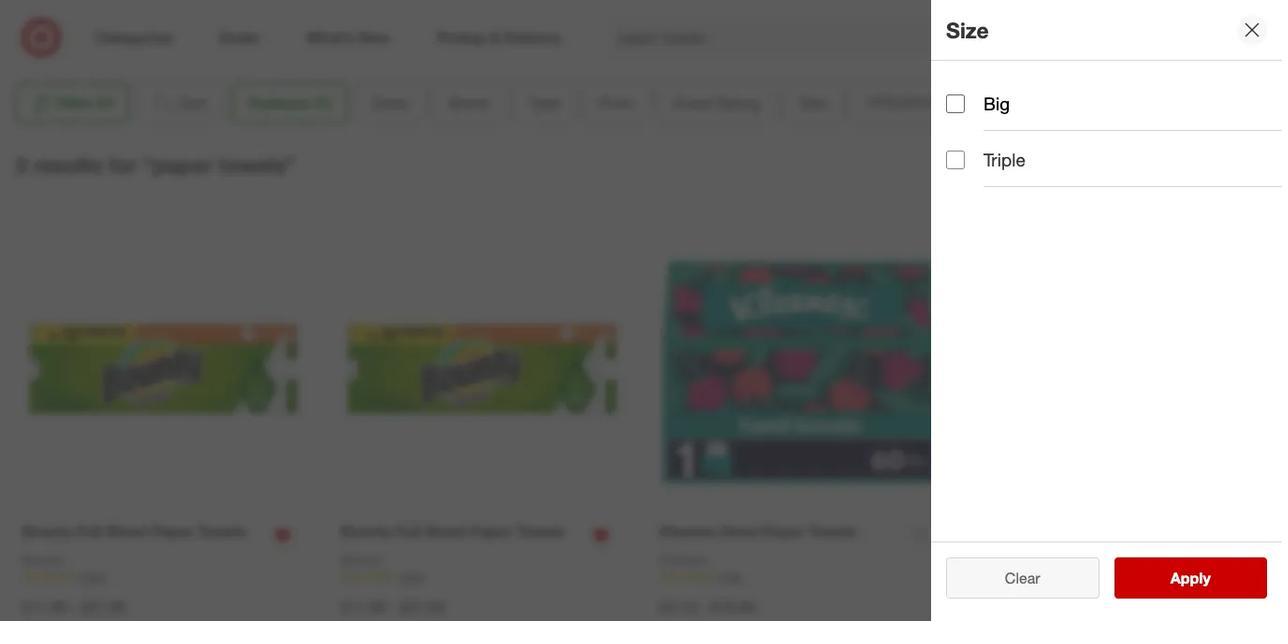 Task type: describe. For each thing, give the bounding box(es) containing it.
full for second bounty link from the left
[[396, 522, 421, 541]]

1 - from the left
[[71, 598, 77, 616]]

kleenex hand paper towels link
[[659, 521, 857, 542]]

price
[[599, 94, 633, 112]]

1 bounty link from the left
[[22, 551, 64, 570]]

deals
[[371, 94, 409, 112]]

$18.99
[[710, 598, 755, 616]]

shop
[[989, 157, 1026, 176]]

at
[[1134, 168, 1148, 186]]

guest
[[672, 94, 712, 112]]

big
[[984, 93, 1010, 114]]

3190 link
[[659, 570, 941, 586]]

guest rating
[[672, 94, 760, 112]]

"paper
[[143, 151, 213, 178]]

type
[[527, 94, 559, 112]]

size inside button
[[799, 94, 827, 112]]

$3.19
[[659, 598, 696, 616]]

kleenex for kleenex hand paper towels
[[659, 522, 716, 541]]

3
[[15, 151, 27, 178]]

store
[[1047, 157, 1083, 176]]

3 results for "paper towels"
[[15, 151, 295, 178]]

size dialog
[[931, 0, 1282, 621]]

guest rating button
[[656, 82, 775, 124]]

filter
[[56, 94, 92, 112]]

clear button
[[946, 558, 1099, 599]]

at charlotte north
[[1134, 168, 1267, 186]]

sort
[[178, 94, 207, 112]]

bounty full sheet paper towels link for second bounty link from the left
[[341, 521, 565, 542]]

for
[[108, 151, 137, 178]]

towels for bounty full sheet paper towels link related to second bounty link from the left
[[516, 522, 565, 541]]

kleenex link
[[659, 551, 707, 570]]

$27.69 for second bounty link from the left
[[400, 598, 444, 616]]

$27.69 for first bounty link from left
[[81, 598, 126, 616]]

Triple checkbox
[[946, 150, 965, 169]]

4559 link for first bounty link from left's bounty full sheet paper towels link
[[22, 570, 304, 586]]

fpo/apo
[[866, 94, 932, 112]]

rating
[[716, 94, 760, 112]]

brand button
[[432, 82, 504, 124]]

shop in store
[[989, 157, 1083, 176]]

kleenex for kleenex
[[659, 552, 707, 568]]

4559 for first bounty link from left
[[80, 570, 105, 585]]

price button
[[583, 82, 649, 124]]

(1) for filter (1)
[[96, 94, 114, 112]]

bounty full sheet paper towels for first bounty link from left
[[22, 522, 246, 541]]

filter (1)
[[56, 94, 114, 112]]

triple
[[984, 149, 1026, 170]]

shop in store button
[[949, 146, 1119, 187]]

1 $11.99 from the left
[[22, 598, 67, 616]]

What can we help you find? suggestions appear below search field
[[607, 17, 1045, 58]]

brand
[[448, 94, 488, 112]]

sheet for second bounty link from the left
[[425, 522, 466, 541]]

clear
[[1005, 569, 1040, 588]]

fpo/apo button
[[850, 82, 948, 124]]

paper for first bounty link from left's bounty full sheet paper towels link
[[151, 522, 194, 541]]

size button
[[783, 82, 843, 124]]



Task type: vqa. For each thing, say whether or not it's contained in the screenshot.
Delivery
no



Task type: locate. For each thing, give the bounding box(es) containing it.
3 towels from the left
[[808, 522, 857, 541]]

bounty
[[22, 522, 73, 541], [341, 522, 392, 541], [22, 552, 64, 568], [341, 552, 383, 568]]

2 - from the left
[[390, 598, 395, 616]]

3 - from the left
[[700, 598, 706, 616]]

0 horizontal spatial (1)
[[96, 94, 114, 112]]

0 horizontal spatial $11.99
[[22, 598, 67, 616]]

1 vertical spatial kleenex
[[659, 552, 707, 568]]

2 horizontal spatial towels
[[808, 522, 857, 541]]

1 horizontal spatial $27.69
[[400, 598, 444, 616]]

size
[[946, 16, 989, 43], [799, 94, 827, 112]]

0 horizontal spatial -
[[71, 598, 77, 616]]

2 4559 from the left
[[399, 570, 424, 585]]

kleenex
[[659, 522, 716, 541], [659, 552, 707, 568]]

size down what can we help you find? suggestions appear below search box
[[799, 94, 827, 112]]

1 vertical spatial size
[[799, 94, 827, 112]]

1 4559 link from the left
[[22, 570, 304, 586]]

towels
[[198, 522, 246, 541], [516, 522, 565, 541], [808, 522, 857, 541]]

$3.19 - $18.99
[[659, 598, 755, 616]]

2 full from the left
[[396, 522, 421, 541]]

1 bounty full sheet paper towels link from the left
[[22, 521, 246, 542]]

1 bounty full sheet paper towels from the left
[[22, 522, 246, 541]]

2 horizontal spatial -
[[700, 598, 706, 616]]

0 vertical spatial kleenex
[[659, 522, 716, 541]]

results
[[33, 151, 102, 178]]

kleenex up $3.19
[[659, 552, 707, 568]]

0 horizontal spatial towels
[[198, 522, 246, 541]]

1 sheet from the left
[[106, 522, 147, 541]]

1 horizontal spatial $11.99 - $27.69
[[341, 598, 444, 616]]

1 horizontal spatial bounty link
[[341, 551, 383, 570]]

1 horizontal spatial bounty full sheet paper towels
[[341, 522, 565, 541]]

features (1)
[[247, 94, 331, 112]]

paper for bounty full sheet paper towels link related to second bounty link from the left
[[470, 522, 512, 541]]

2 paper from the left
[[470, 522, 512, 541]]

kleenex hand paper towels image
[[659, 228, 941, 510], [659, 228, 941, 510]]

1 horizontal spatial paper
[[470, 522, 512, 541]]

apply
[[1170, 569, 1211, 588]]

$11.99 - $27.69
[[22, 598, 126, 616], [341, 598, 444, 616]]

1 horizontal spatial 4559
[[399, 570, 424, 585]]

towels for first bounty link from left's bounty full sheet paper towels link
[[198, 522, 246, 541]]

-
[[71, 598, 77, 616], [390, 598, 395, 616], [700, 598, 706, 616]]

type button
[[512, 82, 575, 124]]

1 horizontal spatial $11.99
[[341, 598, 385, 616]]

2 bounty link from the left
[[341, 551, 383, 570]]

(1)
[[96, 94, 114, 112], [313, 94, 331, 112]]

1 horizontal spatial sheet
[[425, 522, 466, 541]]

1 horizontal spatial full
[[396, 522, 421, 541]]

1 horizontal spatial (1)
[[313, 94, 331, 112]]

charlotte north button
[[1155, 167, 1267, 188]]

4559
[[80, 570, 105, 585], [399, 570, 424, 585]]

0 horizontal spatial $27.69
[[81, 598, 126, 616]]

1 $27.69 from the left
[[81, 598, 126, 616]]

in
[[1030, 157, 1042, 176]]

bounty full sheet paper towels link
[[22, 521, 246, 542], [341, 521, 565, 542]]

(1) right filter
[[96, 94, 114, 112]]

0 horizontal spatial size
[[799, 94, 827, 112]]

1 4559 from the left
[[80, 570, 105, 585]]

0 horizontal spatial bounty link
[[22, 551, 64, 570]]

bounty full sheet paper towels
[[22, 522, 246, 541], [341, 522, 565, 541]]

1 towels from the left
[[198, 522, 246, 541]]

4559 link for bounty full sheet paper towels link related to second bounty link from the left
[[341, 570, 623, 586]]

bounty full sheet paper towels for second bounty link from the left
[[341, 522, 565, 541]]

hand
[[720, 522, 758, 541]]

0 horizontal spatial full
[[77, 522, 102, 541]]

bounty full sheet paper towels link for first bounty link from left
[[22, 521, 246, 542]]

3 paper from the left
[[762, 522, 804, 541]]

2 $11.99 - $27.69 from the left
[[341, 598, 444, 616]]

0 horizontal spatial 4559 link
[[22, 570, 304, 586]]

1 paper from the left
[[151, 522, 194, 541]]

1 horizontal spatial 4559 link
[[341, 570, 623, 586]]

sheet for first bounty link from left
[[106, 522, 147, 541]]

full for first bounty link from left
[[77, 522, 102, 541]]

2 bounty full sheet paper towels link from the left
[[341, 521, 565, 542]]

bounty link
[[22, 551, 64, 570], [341, 551, 383, 570]]

1 horizontal spatial bounty full sheet paper towels link
[[341, 521, 565, 542]]

2 (1) from the left
[[313, 94, 331, 112]]

0 horizontal spatial 4559
[[80, 570, 105, 585]]

deals button
[[355, 82, 424, 124]]

bounty full sheet paper towels image
[[22, 228, 304, 510], [22, 228, 304, 510], [341, 228, 623, 510], [341, 228, 623, 510]]

1 (1) from the left
[[96, 94, 114, 112]]

size up the big option
[[946, 16, 989, 43]]

towels"
[[219, 151, 295, 178]]

sort button
[[136, 82, 223, 124]]

(1) right the features
[[313, 94, 331, 112]]

paper
[[151, 522, 194, 541], [470, 522, 512, 541], [762, 522, 804, 541]]

$27.69
[[81, 598, 126, 616], [400, 598, 444, 616]]

charlotte
[[1155, 168, 1222, 186]]

$11.99 - $27.69 for second bounty link from the left
[[341, 598, 444, 616]]

kleenex up kleenex "link" at the bottom right of the page
[[659, 522, 716, 541]]

advertisement region
[[80, 0, 1203, 44]]

Big checkbox
[[946, 94, 965, 113]]

1 full from the left
[[77, 522, 102, 541]]

2 $11.99 from the left
[[341, 598, 385, 616]]

0 horizontal spatial paper
[[151, 522, 194, 541]]

sheet
[[106, 522, 147, 541], [425, 522, 466, 541]]

2 bounty full sheet paper towels from the left
[[341, 522, 565, 541]]

0 vertical spatial size
[[946, 16, 989, 43]]

size inside 'dialog'
[[946, 16, 989, 43]]

$11.99
[[22, 598, 67, 616], [341, 598, 385, 616]]

apply button
[[1114, 558, 1267, 599]]

(1) for features (1)
[[313, 94, 331, 112]]

1 kleenex from the top
[[659, 522, 716, 541]]

1 horizontal spatial towels
[[516, 522, 565, 541]]

features
[[247, 94, 309, 112]]

2 $27.69 from the left
[[400, 598, 444, 616]]

0 horizontal spatial bounty full sheet paper towels link
[[22, 521, 246, 542]]

$11.99 - $27.69 for first bounty link from left
[[22, 598, 126, 616]]

4559 for second bounty link from the left
[[399, 570, 424, 585]]

0 horizontal spatial sheet
[[106, 522, 147, 541]]

2 4559 link from the left
[[341, 570, 623, 586]]

0 horizontal spatial bounty full sheet paper towels
[[22, 522, 246, 541]]

2 towels from the left
[[516, 522, 565, 541]]

2 sheet from the left
[[425, 522, 466, 541]]

full
[[77, 522, 102, 541], [396, 522, 421, 541]]

2 kleenex from the top
[[659, 552, 707, 568]]

3190
[[717, 570, 742, 585]]

0 horizontal spatial $11.99 - $27.69
[[22, 598, 126, 616]]

4559 link
[[22, 570, 304, 586], [341, 570, 623, 586]]

1 horizontal spatial size
[[946, 16, 989, 43]]

filter (1) button
[[15, 82, 129, 124]]

2 horizontal spatial paper
[[762, 522, 804, 541]]

1 $11.99 - $27.69 from the left
[[22, 598, 126, 616]]

north
[[1226, 168, 1267, 186]]

1 horizontal spatial -
[[390, 598, 395, 616]]

(1) inside filter (1) 'button'
[[96, 94, 114, 112]]

kleenex hand paper towels
[[659, 522, 857, 541]]



